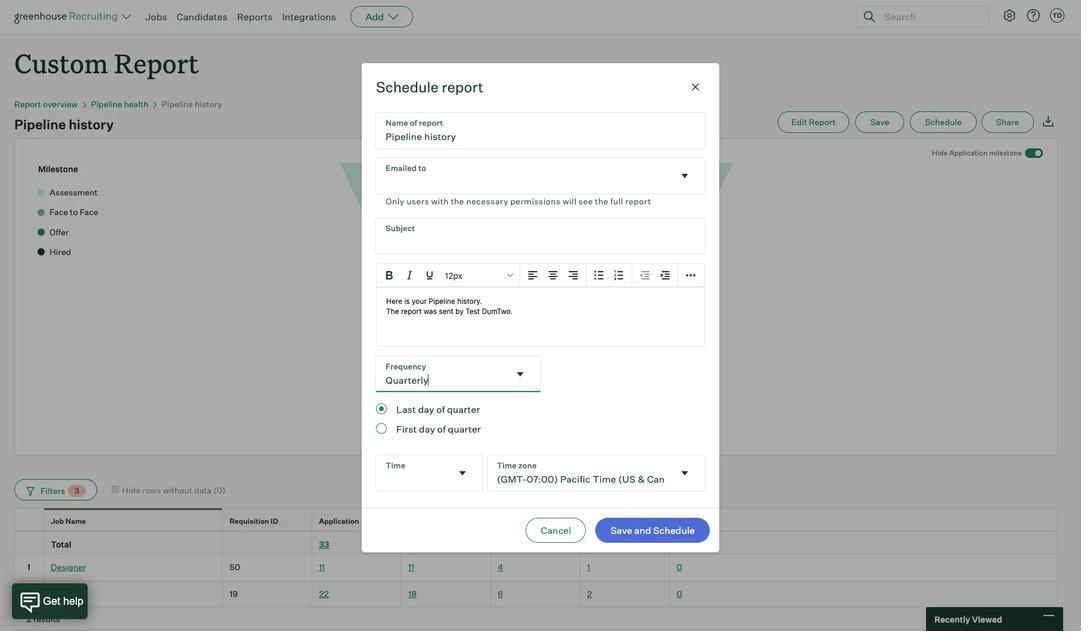 Task type: locate. For each thing, give the bounding box(es) containing it.
pipeline history link
[[162, 99, 222, 109]]

see
[[579, 196, 593, 206]]

1 horizontal spatial face
[[524, 517, 541, 526]]

last
[[396, 403, 416, 415]]

1 row from the top
[[14, 508, 1058, 534]]

0 horizontal spatial 11 link
[[319, 562, 325, 572]]

total
[[51, 540, 71, 550]]

quarter
[[447, 403, 480, 415], [448, 423, 481, 435]]

2 cell
[[14, 581, 44, 607]]

save inside button
[[870, 117, 889, 127]]

report right the edit
[[809, 117, 836, 127]]

0 horizontal spatial application
[[319, 517, 359, 526]]

of down last day of quarter
[[437, 423, 446, 435]]

1 horizontal spatial save
[[870, 117, 889, 127]]

1 inside cell
[[27, 562, 31, 572]]

row
[[14, 508, 1058, 534], [14, 531, 1058, 554], [14, 554, 1058, 581], [14, 581, 1058, 607]]

report inside edit report link
[[809, 117, 836, 127]]

hide application milestone
[[932, 149, 1022, 157]]

0 vertical spatial save
[[870, 117, 889, 127]]

save and schedule button
[[596, 518, 710, 543]]

row up "4" link
[[14, 508, 1058, 534]]

quarter for last day of quarter
[[447, 403, 480, 415]]

2 11 link from the left
[[408, 562, 415, 572]]

None text field
[[487, 455, 674, 491]]

2 row from the top
[[14, 531, 1058, 554]]

3 inside 3 column header
[[587, 540, 592, 550]]

pipeline
[[91, 99, 122, 109], [162, 99, 193, 109], [14, 116, 66, 132]]

table
[[14, 508, 1058, 631]]

0 horizontal spatial face
[[498, 517, 514, 526]]

day for first
[[419, 423, 435, 435]]

pipeline health
[[91, 99, 149, 109]]

0 horizontal spatial history
[[69, 116, 114, 132]]

0 for 1
[[677, 562, 682, 572]]

permissions
[[510, 196, 561, 206]]

1 horizontal spatial report
[[625, 196, 651, 206]]

1 vertical spatial schedule
[[925, 117, 962, 127]]

1 horizontal spatial history
[[195, 99, 222, 109]]

0 vertical spatial report
[[114, 45, 199, 80]]

0 vertical spatial 3
[[75, 486, 79, 495]]

schedule for schedule
[[925, 117, 962, 127]]

integrations
[[282, 11, 336, 23]]

report
[[442, 78, 483, 96], [625, 196, 651, 206]]

row down the face to face
[[14, 531, 1058, 554]]

save
[[870, 117, 889, 127], [611, 524, 632, 536]]

1 horizontal spatial pipeline
[[91, 99, 122, 109]]

1 horizontal spatial 3
[[587, 540, 592, 550]]

0 link for 2
[[677, 589, 682, 599]]

1 horizontal spatial 1
[[587, 562, 590, 572]]

None text field
[[376, 113, 705, 148], [376, 218, 705, 254], [376, 356, 510, 392], [376, 455, 452, 491], [376, 113, 705, 148], [376, 218, 705, 254], [376, 356, 510, 392], [376, 455, 452, 491]]

1 horizontal spatial pipeline history
[[162, 99, 222, 109]]

pipeline down the 'report overview'
[[14, 116, 66, 132]]

day right first
[[419, 423, 435, 435]]

Search text field
[[882, 8, 978, 25]]

test
[[51, 589, 73, 599]]

2 left results
[[27, 614, 32, 624]]

0 vertical spatial 0 link
[[677, 540, 682, 550]]

Only users with the necessary permissions will see the full report field
[[376, 158, 705, 208]]

test link
[[51, 589, 73, 599]]

2 11 from the left
[[408, 562, 415, 572]]

None checkbox
[[111, 486, 119, 493]]

report left overview
[[14, 99, 41, 109]]

2 down 1 cell
[[26, 589, 31, 599]]

1 horizontal spatial 11
[[408, 562, 415, 572]]

application right hide
[[949, 149, 988, 157]]

1 cell
[[14, 554, 44, 581]]

6
[[498, 589, 503, 599]]

1 vertical spatial of
[[437, 423, 446, 435]]

1 vertical spatial save
[[611, 524, 632, 536]]

necessary
[[466, 196, 508, 206]]

11 up the 18 "link"
[[408, 562, 415, 572]]

1 horizontal spatial the
[[595, 196, 608, 206]]

quarter up first day of quarter
[[447, 403, 480, 415]]

11 link down 33
[[319, 562, 325, 572]]

toolbar
[[520, 264, 587, 287], [587, 264, 632, 287], [632, 264, 678, 287]]

requisition
[[230, 517, 269, 526]]

1 horizontal spatial 11 link
[[408, 562, 415, 572]]

custom report
[[14, 45, 199, 80]]

only users with the necessary permissions will see the full report
[[386, 196, 651, 206]]

jobs link
[[145, 11, 167, 23]]

22
[[319, 589, 329, 599]]

1 horizontal spatial report
[[114, 45, 199, 80]]

3 0 link from the top
[[677, 589, 682, 599]]

2 horizontal spatial report
[[809, 117, 836, 127]]

0 vertical spatial history
[[195, 99, 222, 109]]

face right the to at left
[[524, 517, 541, 526]]

3 right filters
[[75, 486, 79, 495]]

2 vertical spatial report
[[809, 117, 836, 127]]

job
[[51, 517, 64, 526]]

11 link
[[319, 562, 325, 572], [408, 562, 415, 572]]

0 horizontal spatial the
[[451, 196, 464, 206]]

0 horizontal spatial report
[[14, 99, 41, 109]]

3 row from the top
[[14, 554, 1058, 581]]

11 down 33
[[319, 562, 325, 572]]

row containing 1
[[14, 554, 1058, 581]]

0 vertical spatial day
[[418, 403, 434, 415]]

3
[[75, 486, 79, 495], [587, 540, 592, 550]]

3 0 from the top
[[677, 589, 682, 599]]

face left the to at left
[[498, 517, 514, 526]]

18
[[408, 589, 417, 599]]

0 horizontal spatial schedule
[[376, 78, 439, 96]]

2 0 link from the top
[[677, 562, 682, 572]]

of
[[436, 403, 445, 415], [437, 423, 446, 435]]

save inside button
[[611, 524, 632, 536]]

the
[[451, 196, 464, 206], [595, 196, 608, 206]]

row down cancel button in the bottom of the page
[[14, 554, 1058, 581]]

total column header
[[44, 532, 223, 554]]

12px group
[[377, 264, 705, 287]]

1 vertical spatial 3
[[587, 540, 592, 550]]

2 vertical spatial 0
[[677, 589, 682, 599]]

milestone
[[989, 149, 1022, 157]]

quarter for first day of quarter
[[448, 423, 481, 435]]

report up health
[[114, 45, 199, 80]]

toggle flyout image inside only users with the necessary permissions will see the full report field
[[679, 170, 691, 182]]

filter image
[[24, 486, 35, 496]]

of up first day of quarter
[[436, 403, 445, 415]]

0 vertical spatial report
[[442, 78, 483, 96]]

history
[[195, 99, 222, 109], [69, 116, 114, 132]]

1 0 from the top
[[677, 540, 682, 550]]

users
[[407, 196, 429, 206]]

add
[[365, 11, 384, 23]]

1 vertical spatial 0
[[677, 562, 682, 572]]

pipeline history down overview
[[14, 116, 114, 132]]

0 horizontal spatial 11
[[319, 562, 325, 572]]

4 row from the top
[[14, 581, 1058, 607]]

candidates
[[177, 11, 227, 23]]

recently
[[935, 614, 970, 624]]

1 vertical spatial 0 link
[[677, 562, 682, 572]]

report
[[114, 45, 199, 80], [14, 99, 41, 109], [809, 117, 836, 127]]

4 link
[[498, 562, 503, 572]]

1 11 from the left
[[319, 562, 325, 572]]

0 horizontal spatial report
[[442, 78, 483, 96]]

configure image
[[1003, 8, 1017, 23]]

2 0 from the top
[[677, 562, 682, 572]]

1 vertical spatial report
[[625, 196, 651, 206]]

reports link
[[237, 11, 273, 23]]

1 vertical spatial history
[[69, 116, 114, 132]]

quarter down last day of quarter
[[448, 423, 481, 435]]

row group
[[14, 554, 1058, 607]]

0 vertical spatial application
[[949, 149, 988, 157]]

day right "last"
[[418, 403, 434, 415]]

0 horizontal spatial 3
[[75, 486, 79, 495]]

hide
[[932, 149, 948, 157]]

1 horizontal spatial application
[[949, 149, 988, 157]]

1 up the 2 link
[[587, 562, 590, 572]]

1 column header from the left
[[14, 532, 44, 554]]

hired
[[677, 517, 696, 526]]

0 vertical spatial schedule
[[376, 78, 439, 96]]

designer link
[[51, 562, 86, 572]]

None field
[[376, 356, 541, 392], [376, 455, 483, 491], [487, 455, 705, 491], [376, 356, 541, 392], [376, 455, 483, 491], [487, 455, 705, 491]]

health
[[124, 99, 149, 109]]

0 horizontal spatial pipeline history
[[14, 116, 114, 132]]

11 link up the 18 "link"
[[408, 562, 415, 572]]

the left full
[[595, 196, 608, 206]]

2 the from the left
[[595, 196, 608, 206]]

2 column header from the left
[[223, 532, 312, 554]]

toggle flyout image
[[679, 170, 691, 182], [514, 368, 526, 380], [456, 467, 468, 479], [679, 467, 691, 479]]

1 vertical spatial application
[[319, 517, 359, 526]]

last day of quarter
[[396, 403, 480, 415]]

2
[[26, 589, 31, 599], [587, 589, 592, 599], [27, 614, 32, 624]]

0 horizontal spatial pipeline
[[14, 116, 66, 132]]

1 horizontal spatial schedule
[[653, 524, 695, 536]]

1 vertical spatial day
[[419, 423, 435, 435]]

face
[[498, 517, 514, 526], [524, 517, 541, 526]]

1 up 2 cell
[[27, 562, 31, 572]]

2 horizontal spatial pipeline
[[162, 99, 193, 109]]

row down "4" link
[[14, 581, 1058, 607]]

first day of quarter
[[396, 423, 481, 435]]

2 horizontal spatial schedule
[[925, 117, 962, 127]]

1
[[27, 562, 31, 572], [587, 562, 590, 572]]

face to face
[[498, 517, 541, 526]]

row containing job name
[[14, 508, 1058, 534]]

0 vertical spatial of
[[436, 403, 445, 415]]

2 for 2 cell
[[26, 589, 31, 599]]

0 horizontal spatial 1
[[27, 562, 31, 572]]

3 up 1 link
[[587, 540, 592, 550]]

0 horizontal spatial save
[[611, 524, 632, 536]]

11
[[319, 562, 325, 572], [408, 562, 415, 572]]

schedule inside button
[[925, 117, 962, 127]]

2 1 from the left
[[587, 562, 590, 572]]

1 link
[[587, 562, 590, 572]]

column header
[[14, 532, 44, 554], [223, 532, 312, 554], [402, 532, 491, 554], [491, 532, 581, 554]]

edit report link
[[778, 112, 850, 133]]

the right with
[[451, 196, 464, 206]]

0 vertical spatial quarter
[[447, 403, 480, 415]]

pipeline for pipeline health link
[[91, 99, 122, 109]]

12px toolbar
[[377, 264, 520, 287]]

report for edit report
[[809, 117, 836, 127]]

1 1 from the left
[[27, 562, 31, 572]]

0 link
[[677, 540, 682, 550], [677, 562, 682, 572], [677, 589, 682, 599]]

1 vertical spatial quarter
[[448, 423, 481, 435]]

pipeline right health
[[162, 99, 193, 109]]

day
[[418, 403, 434, 415], [419, 423, 435, 435]]

1 vertical spatial report
[[14, 99, 41, 109]]

0 vertical spatial 0
[[677, 540, 682, 550]]

application
[[949, 149, 988, 157], [319, 517, 359, 526]]

3 toolbar from the left
[[632, 264, 678, 287]]

2 inside cell
[[26, 589, 31, 599]]

pipeline left health
[[91, 99, 122, 109]]

application up 33 link
[[319, 517, 359, 526]]

2 toolbar from the left
[[587, 264, 632, 287]]

pipeline history right health
[[162, 99, 222, 109]]

2 vertical spatial schedule
[[653, 524, 695, 536]]

2 vertical spatial 0 link
[[677, 589, 682, 599]]

1 vertical spatial pipeline history
[[14, 116, 114, 132]]



Task type: vqa. For each thing, say whether or not it's contained in the screenshot.
and
yes



Task type: describe. For each thing, give the bounding box(es) containing it.
1 for row containing 1
[[27, 562, 31, 572]]

id
[[271, 517, 278, 526]]

pipeline health link
[[91, 99, 149, 109]]

11 for 2nd 11 link from the right
[[319, 562, 325, 572]]

candidates link
[[177, 11, 227, 23]]

of for last
[[436, 403, 445, 415]]

1 the from the left
[[451, 196, 464, 206]]

report for custom report
[[114, 45, 199, 80]]

designer
[[51, 562, 86, 572]]

save and schedule this report to revisit it! element
[[856, 112, 910, 133]]

12px button
[[440, 265, 517, 285]]

save for save and schedule
[[611, 524, 632, 536]]

0 vertical spatial pipeline history
[[162, 99, 222, 109]]

19
[[230, 589, 238, 599]]

add button
[[351, 6, 413, 27]]

requisition id
[[230, 517, 278, 526]]

td
[[1053, 11, 1062, 20]]

11 for 2nd 11 link from left
[[408, 562, 415, 572]]

row group containing 1
[[14, 554, 1058, 607]]

1 for 1 link
[[587, 562, 590, 572]]

1 toolbar from the left
[[520, 264, 587, 287]]

33
[[319, 540, 329, 550]]

report overview
[[14, 99, 78, 109]]

1 0 link from the top
[[677, 540, 682, 550]]

share
[[996, 117, 1019, 127]]

greenhouse recruiting image
[[14, 10, 122, 24]]

report overview link
[[14, 99, 78, 109]]

pipeline for pipeline history 'link'
[[162, 99, 193, 109]]

2 for 2 results
[[27, 614, 32, 624]]

22 link
[[319, 589, 329, 599]]

row containing 2
[[14, 581, 1058, 607]]

application inside row
[[319, 517, 359, 526]]

save for save
[[870, 117, 889, 127]]

3 column header from the left
[[402, 532, 491, 554]]

results
[[33, 614, 60, 624]]

2 face from the left
[[524, 517, 541, 526]]

reports
[[237, 11, 273, 23]]

with
[[431, 196, 449, 206]]

3 column header
[[581, 532, 670, 554]]

table containing total
[[14, 508, 1058, 631]]

custom
[[14, 45, 108, 80]]

download image
[[1041, 114, 1056, 128]]

only
[[386, 196, 405, 206]]

overview
[[43, 99, 78, 109]]

full
[[611, 196, 623, 206]]

offer
[[587, 517, 605, 526]]

0 link for 1
[[677, 562, 682, 572]]

edit
[[791, 117, 807, 127]]

schedule for schedule report
[[376, 78, 439, 96]]

share button
[[981, 112, 1034, 133]]

close modal icon image
[[688, 80, 703, 94]]

save button
[[856, 112, 904, 133]]

schedule button
[[910, 112, 977, 133]]

will
[[563, 196, 577, 206]]

recently viewed
[[935, 614, 1002, 624]]

milestone
[[38, 164, 78, 174]]

first
[[396, 423, 417, 435]]

18 link
[[408, 589, 417, 599]]

row containing total
[[14, 531, 1058, 554]]

1 face from the left
[[498, 517, 514, 526]]

schedule inside button
[[653, 524, 695, 536]]

td button
[[1048, 6, 1067, 25]]

to
[[516, 517, 523, 526]]

report inside field
[[625, 196, 651, 206]]

2 down 1 link
[[587, 589, 592, 599]]

4 column header from the left
[[491, 532, 581, 554]]

2 results
[[27, 614, 60, 624]]

viewed
[[972, 614, 1002, 624]]

cancel
[[541, 524, 571, 536]]

td button
[[1050, 8, 1065, 23]]

and
[[634, 524, 651, 536]]

4
[[498, 562, 503, 572]]

job name
[[51, 517, 86, 526]]

50
[[230, 562, 240, 572]]

save and schedule
[[611, 524, 695, 536]]

schedule report
[[376, 78, 483, 96]]

day for last
[[418, 403, 434, 415]]

0 for 2
[[677, 589, 682, 599]]

33 link
[[319, 540, 329, 550]]

12px
[[445, 270, 462, 280]]

6 link
[[498, 589, 503, 599]]

name
[[65, 517, 86, 526]]

1 11 link from the left
[[319, 562, 325, 572]]

of for first
[[437, 423, 446, 435]]

jobs
[[145, 11, 167, 23]]

2 link
[[587, 589, 592, 599]]

edit report
[[791, 117, 836, 127]]

cancel button
[[526, 518, 586, 543]]

filters
[[41, 486, 65, 496]]

integrations link
[[282, 11, 336, 23]]



